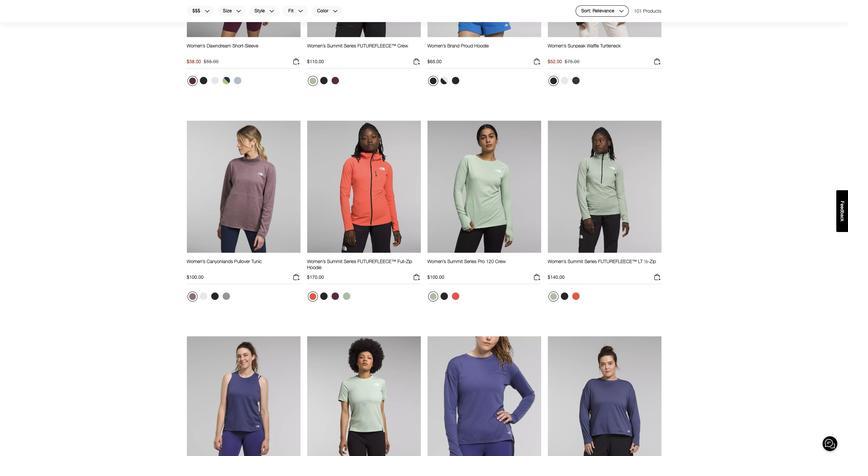 Task type: locate. For each thing, give the bounding box(es) containing it.
f e e d b a c k button
[[837, 190, 849, 232]]

tnf black radio for summit
[[319, 75, 329, 86]]

0 horizontal spatial tnf black radio
[[319, 291, 329, 302]]

boysenberry image right radiant orange radio
[[332, 293, 339, 300]]

1 e from the top
[[840, 204, 846, 206]]

1 horizontal spatial misty sage radio
[[549, 292, 559, 302]]

series
[[344, 43, 356, 49], [344, 259, 356, 264], [464, 259, 477, 264], [585, 259, 597, 264]]

women's inside women's summit series futurefleece™ full-zip hoodie
[[307, 259, 326, 264]]

0 horizontal spatial radiant orange radio
[[450, 291, 461, 302]]

radiant orange image down $170.00
[[310, 293, 316, 300]]

hoodie inside women's summit series futurefleece™ full-zip hoodie
[[307, 265, 322, 270]]

0 horizontal spatial zip
[[406, 259, 412, 264]]

sunpeak
[[568, 43, 586, 49]]

sort:
[[582, 8, 592, 14]]

e
[[840, 204, 846, 206], [840, 206, 846, 209]]

turtleneck
[[601, 43, 621, 49]]

2 horizontal spatial tnf black radio
[[319, 75, 329, 86]]

tnf black image for women's summit series futurefleece™ lt ½-zip
[[561, 293, 568, 300]]

101 products status
[[634, 5, 662, 17]]

0 horizontal spatial $100.00 button
[[187, 273, 301, 284]]

women's inside "button"
[[548, 43, 567, 49]]

1 horizontal spatial $100.00
[[428, 274, 445, 280]]

$choose color$ option group for women's sunpeak waffle turtleneck
[[548, 75, 582, 89]]

1 $100.00 button from the left
[[187, 273, 301, 284]]

women's sunpeak waffle turtleneck image
[[548, 0, 662, 37]]

radiant orange image
[[452, 293, 459, 300], [310, 293, 316, 300]]

futurefleece™ for lt
[[599, 259, 637, 264]]

misty sage image for $100.00
[[430, 293, 437, 300]]

1 horizontal spatial misty sage radio
[[428, 292, 438, 302]]

Radiant Orange radio
[[450, 291, 461, 302], [571, 291, 581, 302]]

1 horizontal spatial $100.00 button
[[428, 273, 541, 284]]

Radiant Orange radio
[[308, 292, 318, 302]]

1 horizontal spatial zip
[[650, 259, 656, 264]]

women's for women's summit series pro 120 crew
[[428, 259, 446, 264]]

tnf black image for women's summit series futurefleece™ crew
[[320, 77, 328, 84]]

boysenberry image
[[332, 77, 339, 84]]

futurefleece™ up $140.00 dropdown button
[[599, 259, 637, 264]]

size button
[[217, 5, 246, 17]]

0 horizontal spatial gardenia white heather radio
[[198, 291, 209, 302]]

pro
[[478, 259, 485, 264]]

women's summit series futurefleece™ lt ½-zip image
[[548, 120, 662, 253]]

gardenia white heather radio left smmt navy abstract floral print 'option'
[[210, 75, 220, 86]]

women's dawndream short-sleeve button
[[187, 43, 258, 55]]

futurefleece™ inside button
[[599, 259, 637, 264]]

2 zip from the left
[[650, 259, 656, 264]]

2 horizontal spatial tnf black radio
[[559, 291, 570, 302]]

style
[[255, 8, 265, 14]]

1 zip from the left
[[406, 259, 412, 264]]

series up $140.00 dropdown button
[[585, 259, 597, 264]]

color
[[317, 8, 329, 14]]

gardenia white/tnf black image
[[441, 77, 448, 84]]

TNF Black radio
[[549, 76, 559, 86], [319, 291, 329, 302], [559, 291, 570, 302]]

f e e d b a c k
[[840, 201, 846, 221]]

women's sunpeak waffle turtleneck button
[[548, 43, 621, 55]]

women's canyonlands pullover tunic
[[187, 259, 262, 264]]

0 horizontal spatial hoodie
[[307, 265, 322, 270]]

$100.00 button
[[187, 273, 301, 284], [428, 273, 541, 284]]

tnf black image
[[200, 77, 207, 84], [320, 77, 328, 84], [550, 78, 557, 84], [211, 293, 219, 300], [320, 293, 328, 300], [561, 293, 568, 300]]

brand
[[448, 43, 460, 49]]

$140.00 button
[[548, 273, 662, 284]]

1 $100.00 from the left
[[187, 274, 204, 280]]

2 radiant orange radio from the left
[[571, 291, 581, 302]]

futurefleece™ up $170.00 dropdown button
[[358, 259, 396, 264]]

0 vertical spatial misty sage radio
[[308, 76, 318, 86]]

1 vertical spatial crew
[[495, 259, 506, 264]]

tnf black radio left radiant orange image
[[559, 291, 570, 302]]

0 horizontal spatial radiant orange image
[[310, 293, 316, 300]]

gardenia white heather image
[[211, 77, 219, 84]]

0 vertical spatial boysenberry image
[[189, 78, 196, 84]]

size
[[223, 8, 232, 14]]

$$$
[[192, 8, 200, 14]]

full-
[[398, 259, 406, 264]]

women's summit series futurefleece™ full-zip hoodie button
[[307, 259, 421, 271]]

0 horizontal spatial crew
[[398, 43, 408, 49]]

tnf black radio right radiant orange radio
[[319, 291, 329, 302]]

$$$ button
[[187, 5, 215, 17]]

misty sage radio for $100.00
[[428, 292, 438, 302]]

women's sunriser short-sleeve image
[[307, 336, 421, 456]]

$100.00 up tnf black/tnf black option
[[428, 274, 445, 280]]

1 vertical spatial hoodie
[[307, 265, 322, 270]]

tnf black radio left boysenberry icon
[[319, 75, 329, 86]]

0 vertical spatial gardenia white heather radio
[[210, 75, 220, 86]]

canyonlands
[[207, 259, 233, 264]]

2 $100.00 from the left
[[428, 274, 445, 280]]

women's for women's brand proud hoodie
[[428, 43, 446, 49]]

1 horizontal spatial radiant orange radio
[[571, 291, 581, 302]]

crew
[[398, 43, 408, 49], [495, 259, 506, 264]]

$65.00 button
[[428, 58, 541, 69]]

$110.00
[[307, 59, 324, 64]]

$65.00
[[428, 59, 442, 64]]

e up d
[[840, 204, 846, 206]]

$choose color$ option group for women's summit series futurefleece™ full-zip hoodie
[[307, 291, 353, 304]]

Misty Sage radio
[[341, 291, 352, 302], [549, 292, 559, 302]]

boysenberry image
[[189, 78, 196, 84], [332, 293, 339, 300]]

women's inside button
[[548, 259, 567, 264]]

tnf black radio for women's summit series futurefleece™ full-zip hoodie
[[319, 291, 329, 302]]

Boysenberry radio
[[330, 75, 341, 86], [187, 76, 198, 86], [330, 291, 341, 302]]

women's summit series futurefleece™ crew
[[307, 43, 408, 49]]

style button
[[249, 5, 279, 17]]

gardenia white heather radio right fawn grey heather image
[[198, 291, 209, 302]]

series inside button
[[585, 259, 597, 264]]

futurefleece™ for full-
[[358, 259, 396, 264]]

women's summit series futurefleece™ full-zip hoodie
[[307, 259, 412, 270]]

misty sage radio left tnf black/tnf black image
[[428, 292, 438, 302]]

women's for women's canyonlands pullover tunic
[[187, 259, 205, 264]]

hoodie right the proud
[[475, 43, 489, 49]]

women's summit series futurefleece™ lt ½-zip button
[[548, 259, 656, 271]]

misty sage radio down $170.00 dropdown button
[[341, 291, 352, 302]]

series for $100.00
[[464, 259, 477, 264]]

misty sage image
[[310, 78, 316, 84], [343, 293, 350, 300], [430, 293, 437, 300], [550, 293, 557, 300]]

women's for women's summit series futurefleece™ lt ½-zip
[[548, 259, 567, 264]]

tnf medium grey heather image
[[223, 293, 230, 300]]

k
[[840, 219, 846, 221]]

women's
[[187, 43, 205, 49], [307, 43, 326, 49], [428, 43, 446, 49], [548, 43, 567, 49], [187, 259, 205, 264], [307, 259, 326, 264], [428, 259, 446, 264], [548, 259, 567, 264]]

women's summit series futurefleece™ crew button
[[307, 43, 408, 55]]

tnf black radio left gardenia white heather icon
[[198, 75, 209, 86]]

0 horizontal spatial tnf black radio
[[198, 75, 209, 86]]

futurefleece™ for crew
[[358, 43, 396, 49]]

women's canyonlands pullover tunic button
[[187, 259, 262, 271]]

Gardenia White Heather radio
[[210, 75, 220, 86], [198, 291, 209, 302]]

TNF Black/Snow radio
[[450, 75, 461, 86]]

summit
[[327, 43, 343, 49], [327, 259, 343, 264], [448, 259, 463, 264], [568, 259, 584, 264]]

women's summit series futurefleece™ lt ½-zip
[[548, 259, 656, 264]]

$choose color$ option group
[[187, 75, 244, 89], [307, 75, 341, 89], [428, 75, 462, 89], [548, 75, 582, 89], [187, 291, 232, 304], [307, 291, 353, 304], [428, 291, 462, 304], [548, 291, 582, 304]]

hoodie up $170.00
[[307, 265, 322, 270]]

short-
[[233, 43, 245, 49]]

$170.00
[[307, 274, 324, 280]]

lt
[[639, 259, 643, 264]]

women's summit series pro 120 crew button
[[428, 259, 506, 271]]

1 vertical spatial misty sage radio
[[428, 292, 438, 302]]

Gardenia White/TNF Black radio
[[439, 75, 450, 86]]

tnf black image left gardenia white heather icon
[[200, 77, 207, 84]]

radiant orange image right tnf black/tnf black image
[[452, 293, 459, 300]]

e up b
[[840, 206, 846, 209]]

$100.00 for women's summit series pro 120 crew
[[428, 274, 445, 280]]

women's plus dawndream long-sleeve image
[[548, 336, 662, 456]]

1 horizontal spatial boysenberry image
[[332, 293, 339, 300]]

TNF Black/TNF White radio
[[428, 76, 438, 86]]

TNF Black radio
[[198, 75, 209, 86], [319, 75, 329, 86], [210, 291, 220, 302]]

misty sage radio down $140.00
[[549, 292, 559, 302]]

pullover
[[234, 259, 250, 264]]

tnf black image left boysenberry icon
[[320, 77, 328, 84]]

d
[[840, 209, 846, 212]]

$110.00 button
[[307, 58, 421, 69]]

futurefleece™ up $110.00 dropdown button
[[358, 43, 396, 49]]

zip inside women's summit series futurefleece™ full-zip hoodie
[[406, 259, 412, 264]]

futurefleece™ inside women's summit series futurefleece™ full-zip hoodie
[[358, 259, 396, 264]]

misty sage radio down $110.00
[[308, 76, 318, 86]]

Misty Sage radio
[[308, 76, 318, 86], [428, 292, 438, 302]]

$140.00
[[548, 274, 565, 280]]

0 horizontal spatial boysenberry image
[[189, 78, 196, 84]]

2 $100.00 button from the left
[[428, 273, 541, 284]]

a
[[840, 214, 846, 217]]

radiant orange image inside radio
[[310, 293, 316, 300]]

101 products
[[634, 8, 662, 14]]

series up $110.00 dropdown button
[[344, 43, 356, 49]]

tnf black radio for dawndream
[[198, 75, 209, 86]]

women's summit series pro 120 crew image
[[428, 120, 541, 253]]

$100.00
[[187, 274, 204, 280], [428, 274, 445, 280]]

$choose color$ option group for women's summit series pro 120 crew
[[428, 291, 462, 304]]

0 horizontal spatial misty sage radio
[[341, 291, 352, 302]]

misty sage image left tnf black/tnf black image
[[430, 293, 437, 300]]

tnf black radio left gardenia white radio
[[549, 76, 559, 86]]

$55.00
[[204, 59, 219, 64]]

zip
[[406, 259, 412, 264], [650, 259, 656, 264]]

0 horizontal spatial misty sage radio
[[308, 76, 318, 86]]

tnf black/tnf black image
[[441, 293, 448, 300]]

boysenberry radio for women's canyonlands pullover tunic
[[330, 291, 341, 302]]

0 horizontal spatial $100.00
[[187, 274, 204, 280]]

radiant orange radio for $100.00
[[450, 291, 461, 302]]

misty sage image down $110.00
[[310, 78, 316, 84]]

misty sage image down $140.00
[[550, 293, 557, 300]]

$100.00 up fawn grey heather option
[[187, 274, 204, 280]]

1 horizontal spatial hoodie
[[475, 43, 489, 49]]

1 radiant orange radio from the left
[[450, 291, 461, 302]]

$100.00 button down the pro
[[428, 273, 541, 284]]

tnf black radio right gardenia white heather image
[[210, 291, 220, 302]]

summit inside women's summit series futurefleece™ full-zip hoodie
[[327, 259, 343, 264]]

$52.00
[[548, 59, 562, 64]]

tnf black image right radiant orange radio
[[320, 293, 328, 300]]

series left the pro
[[464, 259, 477, 264]]

sleeve
[[245, 43, 258, 49]]

misty sage image for $110.00
[[310, 78, 316, 84]]

summit inside button
[[568, 259, 584, 264]]

women's for women's summit series futurefleece™ full-zip hoodie
[[307, 259, 326, 264]]

series up $170.00 dropdown button
[[344, 259, 356, 264]]

$75.00
[[565, 59, 580, 64]]

tnf black image left radiant orange image
[[561, 293, 568, 300]]

boysenberry image down $38.00
[[189, 78, 196, 84]]

1 horizontal spatial gardenia white heather radio
[[210, 75, 220, 86]]

gardenia white image
[[561, 77, 568, 84]]

series inside women's summit series futurefleece™ full-zip hoodie
[[344, 259, 356, 264]]

coal brown image
[[572, 77, 580, 84]]

hoodie
[[475, 43, 489, 49], [307, 265, 322, 270]]

120
[[486, 259, 494, 264]]

futurefleece™
[[358, 43, 396, 49], [358, 259, 396, 264], [599, 259, 637, 264]]

$100.00 button down pullover
[[187, 273, 301, 284]]



Task type: vqa. For each thing, say whether or not it's contained in the screenshot.
leftmost 'gardenia white heather' icon
yes



Task type: describe. For each thing, give the bounding box(es) containing it.
tnf black image right gardenia white heather image
[[211, 293, 219, 300]]

women's brand proud hoodie image
[[428, 0, 541, 37]]

dawndream
[[207, 43, 231, 49]]

$38.00
[[187, 59, 201, 64]]

women's for women's sunpeak waffle turtleneck
[[548, 43, 567, 49]]

fit
[[289, 8, 294, 14]]

series for $140.00
[[585, 259, 597, 264]]

Dusty Periwinkle Graphic Dye Print radio
[[232, 75, 243, 86]]

misty sage image down $170.00 dropdown button
[[343, 293, 350, 300]]

TNF Black/TNF Black radio
[[439, 291, 450, 302]]

proud
[[461, 43, 473, 49]]

1 horizontal spatial radiant orange image
[[452, 293, 459, 300]]

$100.00 button for pro
[[428, 273, 541, 284]]

Gardenia White radio
[[559, 75, 570, 86]]

women's for women's dawndream short-sleeve
[[187, 43, 205, 49]]

women's summit series futurefleece™ full-zip hoodie image
[[307, 120, 421, 253]]

boysenberry radio for women's dawndream short-sleeve
[[330, 75, 341, 86]]

Smmt Navy Abstract Floral Print radio
[[221, 75, 232, 86]]

b
[[840, 212, 846, 214]]

$choose color$ option group for women's dawndream short-sleeve
[[187, 75, 244, 89]]

1 vertical spatial gardenia white heather radio
[[198, 291, 209, 302]]

misty sage image for $140.00
[[550, 293, 557, 300]]

summit for $140.00
[[568, 259, 584, 264]]

$100.00 button for tunic
[[187, 273, 301, 284]]

½-
[[645, 259, 650, 264]]

$choose color$ option group for women's summit series futurefleece™ crew
[[307, 75, 341, 89]]

dusty periwinkle graphic dye print image
[[234, 77, 241, 84]]

women's summit series futurefleece™ crew image
[[307, 0, 421, 37]]

1 horizontal spatial tnf black radio
[[210, 291, 220, 302]]

women's for women's summit series futurefleece™ crew
[[307, 43, 326, 49]]

tnf black radio for women's summit series futurefleece™ lt ½-zip
[[559, 291, 570, 302]]

$choose color$ option group for women's brand proud hoodie
[[428, 75, 462, 89]]

color button
[[312, 5, 343, 17]]

$100.00 for women's canyonlands pullover tunic
[[187, 274, 204, 280]]

0 vertical spatial crew
[[398, 43, 408, 49]]

tunic
[[252, 259, 262, 264]]

1 vertical spatial boysenberry image
[[332, 293, 339, 300]]

Fawn Grey Heather radio
[[187, 292, 198, 302]]

summit for $170.00
[[327, 259, 343, 264]]

misty sage radio for $110.00
[[308, 76, 318, 86]]

tnf black image for women's dawndream short-sleeve
[[200, 77, 207, 84]]

c
[[840, 217, 846, 219]]

$choose color$ option group for women's canyonlands pullover tunic
[[187, 291, 232, 304]]

summit for $100.00
[[448, 259, 463, 264]]

0 vertical spatial hoodie
[[475, 43, 489, 49]]

gardenia white heather image
[[200, 293, 207, 300]]

zip inside button
[[650, 259, 656, 264]]

tnf black/snow image
[[452, 77, 459, 84]]

women's canyonlands pullover tunic image
[[187, 120, 301, 253]]

women's dawndream short-sleeve
[[187, 43, 258, 49]]

fawn grey heather image
[[189, 293, 196, 300]]

women's brand proud hoodie button
[[428, 43, 489, 55]]

women's dawndream long-sleeve image
[[428, 336, 541, 456]]

1 horizontal spatial crew
[[495, 259, 506, 264]]

women's dawndream standard tank image
[[187, 336, 301, 456]]

f
[[840, 201, 846, 204]]

radiant orange image
[[572, 293, 580, 300]]

smmt navy abstract floral print image
[[223, 77, 230, 84]]

TNF Medium Grey Heather radio
[[221, 291, 232, 302]]

tnf black image left gardenia white radio
[[550, 78, 557, 84]]

summit for $110.00
[[327, 43, 343, 49]]

101
[[634, 8, 642, 14]]

women's sunpeak waffle turtleneck
[[548, 43, 621, 49]]

series for $110.00
[[344, 43, 356, 49]]

2 e from the top
[[840, 206, 846, 209]]

women's brand proud hoodie
[[428, 43, 489, 49]]

$choose color$ option group for women's summit series futurefleece™ lt ½-zip
[[548, 291, 582, 304]]

$170.00 button
[[307, 273, 421, 284]]

women's summit series pro 120 crew
[[428, 259, 506, 264]]

fit button
[[282, 5, 309, 17]]

women's dawndream short-sleeve image
[[187, 0, 301, 37]]

relevance
[[593, 8, 615, 14]]

waffle
[[587, 43, 599, 49]]

1 horizontal spatial tnf black radio
[[549, 76, 559, 86]]

tnf black/tnf white image
[[430, 78, 437, 84]]

radiant orange radio for $140.00
[[571, 291, 581, 302]]

sort: relevance button
[[576, 5, 629, 17]]

Coal Brown radio
[[571, 75, 581, 86]]

products
[[644, 8, 662, 14]]

sort: relevance
[[582, 8, 615, 14]]

tnf black image for women's summit series futurefleece™ full-zip hoodie
[[320, 293, 328, 300]]

series for $170.00
[[344, 259, 356, 264]]



